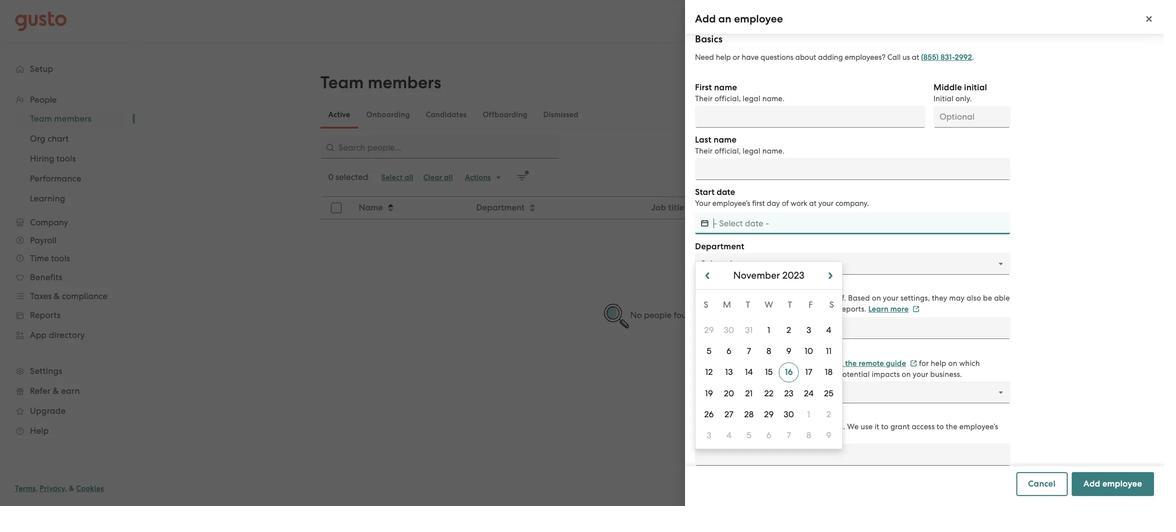 Task type: describe. For each thing, give the bounding box(es) containing it.
edit
[[739, 305, 753, 314]]

information.
[[727, 433, 771, 442]]

account menu element
[[972, 0, 1150, 42]]

0 horizontal spatial the
[[802, 423, 814, 432]]

or inside managers can approve hours and time off. based on your settings, they may also be able to access or edit information about their reports.
[[729, 305, 737, 314]]

2 t from the left
[[788, 300, 792, 310]]

team
[[320, 72, 364, 93]]

Middle initial field
[[934, 106, 1011, 128]]

address.
[[816, 423, 846, 432]]

0 vertical spatial 2 button
[[779, 320, 799, 340]]

27
[[725, 410, 734, 420]]

0 vertical spatial 1
[[768, 325, 771, 335]]

1 vertical spatial 6 button
[[759, 426, 779, 446]]

it
[[875, 423, 880, 432]]

20 button
[[719, 384, 739, 404]]

25 button
[[819, 384, 839, 404]]

terms link
[[15, 485, 36, 494]]

will
[[756, 359, 768, 368]]

clear all button
[[419, 170, 458, 186]]

basics
[[695, 33, 723, 45]]

m
[[723, 300, 731, 310]]

member
[[934, 79, 967, 90]]

questions
[[761, 53, 794, 62]]

november
[[734, 270, 780, 282]]


[[703, 271, 712, 280]]

call
[[888, 53, 901, 62]]

2 vertical spatial on
[[902, 370, 911, 379]]

privacy link
[[40, 485, 65, 494]]

add a team member drawer dialog
[[685, 0, 1165, 507]]

all for select all
[[405, 173, 414, 182]]

17
[[805, 367, 813, 377]]

0 horizontal spatial 6 button
[[719, 341, 739, 361]]

0 horizontal spatial 29 button
[[699, 320, 719, 340]]

1 vertical spatial 1 button
[[799, 405, 819, 425]]

they
[[932, 294, 948, 303]]

your inside managers can approve hours and time off. based on your settings, they may also be able to access or edit information about their reports.
[[883, 294, 899, 303]]

12 button
[[699, 362, 719, 382]]

team
[[910, 79, 931, 90]]

your inside for help on which location to select and learn about other potential impacts on your business.
[[913, 370, 929, 379]]

12
[[706, 367, 713, 377]]

1 horizontal spatial 5 button
[[739, 426, 759, 446]]

1 horizontal spatial 4 button
[[819, 320, 839, 340]]

middle
[[934, 82, 962, 93]]

for help on which location to select and learn about other potential impacts on your business.
[[695, 359, 980, 379]]

1 vertical spatial 4
[[727, 431, 732, 441]]

learn more link
[[869, 305, 920, 314]]

access inside managers can approve hours and time off. based on your settings, they may also be able to access or edit information about their reports.
[[705, 305, 728, 314]]

add employee button
[[1072, 473, 1155, 497]]

employee inside button
[[1103, 479, 1143, 490]]

access inside the 'personal email please be extra careful typing the address. we use it to grant access to the employee's sensitive information.'
[[912, 423, 935, 432]]

19
[[705, 389, 713, 399]]

team members tab list
[[320, 101, 979, 129]]

their for first
[[695, 94, 713, 103]]

0 horizontal spatial 8 button
[[759, 341, 779, 361]]

candidates button
[[418, 103, 475, 127]]

and inside managers can approve hours and time off. based on your settings, they may also be able to access or edit information about their reports.
[[801, 294, 815, 303]]

1 horizontal spatial 29 button
[[759, 405, 779, 425]]

for
[[919, 359, 929, 368]]

personal
[[695, 411, 730, 421]]

initial
[[934, 94, 954, 103]]

1 horizontal spatial 4
[[827, 325, 832, 335]]

0 vertical spatial 1 button
[[759, 320, 779, 340]]

department inside button
[[476, 203, 525, 213]]

9 for the bottommost 9 button
[[827, 431, 832, 441]]

no people found
[[631, 311, 697, 321]]

Last name field
[[695, 158, 1011, 180]]

official, for first name
[[715, 94, 741, 103]]

1 vertical spatial 9 button
[[819, 426, 839, 446]]

type
[[811, 203, 829, 213]]

employee for an
[[734, 12, 783, 25]]

more
[[891, 305, 909, 314]]

initial
[[965, 82, 988, 93]]

remotely,
[[789, 359, 822, 368]]

have
[[742, 53, 759, 62]]

add for add a team member
[[884, 79, 901, 90]]

1 vertical spatial 30 button
[[779, 405, 799, 425]]

7 for the bottommost 7 button
[[787, 431, 791, 441]]

month  2023-11 element
[[699, 320, 840, 446]]

1 vertical spatial 6
[[767, 431, 772, 441]]

1 horizontal spatial 8 button
[[799, 426, 819, 446]]

0 horizontal spatial 4 button
[[719, 426, 739, 446]]

Personal email field
[[695, 444, 1011, 466]]

30 for leftmost 30 button
[[724, 325, 734, 335]]

need help or have questions about adding employees? call us at (855) 831-2992 .
[[695, 53, 974, 62]]

0 vertical spatial 6
[[727, 346, 732, 356]]

 button
[[819, 262, 843, 290]]

0 horizontal spatial work
[[770, 359, 787, 368]]

add a team member button
[[872, 73, 979, 97]]

check the remote guide
[[824, 359, 906, 368]]

found
[[674, 311, 697, 321]]

at inside the start date your employee's first day of work at your company.
[[810, 199, 817, 208]]

0 horizontal spatial 30 button
[[719, 320, 739, 340]]

15 button
[[759, 362, 779, 382]]

17 button
[[799, 362, 819, 382]]

your inside the start date your employee's first day of work at your company.
[[819, 199, 834, 208]]

only.
[[956, 94, 972, 103]]

employee's inside the start date your employee's first day of work at your company.
[[713, 199, 751, 208]]

select
[[381, 173, 403, 182]]

settings,
[[901, 294, 930, 303]]

check
[[824, 359, 844, 368]]

select all button
[[376, 170, 419, 186]]

candidates
[[426, 110, 467, 119]]

name button
[[353, 198, 469, 219]]

legal for first name
[[743, 94, 761, 103]]

be inside the 'personal email please be extra careful typing the address. we use it to grant access to the employee's sensitive information.'
[[720, 423, 729, 432]]

0
[[328, 172, 334, 182]]

name
[[359, 203, 383, 213]]

2 , from the left
[[65, 485, 67, 494]]

opens in a new tab image for check the remote guide
[[910, 361, 917, 368]]

1 s from the left
[[704, 300, 709, 310]]

27 button
[[719, 405, 739, 425]]

2 for the bottommost "2" button
[[827, 410, 831, 420]]

16 button
[[779, 363, 799, 383]]

0 vertical spatial or
[[733, 53, 740, 62]]

0 vertical spatial 3
[[807, 325, 812, 335]]

2 horizontal spatial the
[[946, 423, 958, 432]]

0 horizontal spatial 9 button
[[779, 341, 799, 361]]

last
[[695, 135, 712, 145]]

name. for first name
[[763, 94, 785, 103]]

&
[[69, 485, 74, 494]]

1 vertical spatial 2 button
[[819, 405, 839, 425]]

information
[[755, 305, 796, 314]]

clear
[[424, 173, 442, 182]]

also
[[967, 294, 982, 303]]

14 button
[[739, 362, 759, 382]]

potential
[[838, 370, 870, 379]]

f
[[809, 300, 813, 310]]

18
[[825, 367, 833, 377]]

work inside the start date your employee's first day of work at your company.
[[791, 199, 808, 208]]

0 horizontal spatial 5 button
[[699, 341, 719, 361]]

date
[[717, 187, 735, 198]]

first name their official, legal name.
[[695, 82, 785, 103]]

employee for your
[[720, 359, 754, 368]]

30 for bottom 30 button
[[784, 410, 794, 420]]

home image
[[15, 11, 67, 31]]

managers
[[695, 294, 731, 303]]

legal for last name
[[743, 147, 761, 156]]

0 vertical spatial 8
[[767, 346, 772, 356]]

0 vertical spatial 29
[[704, 325, 714, 335]]

24 button
[[799, 384, 819, 404]]

first
[[752, 199, 765, 208]]

add a team member
[[884, 79, 967, 90]]

location
[[695, 370, 724, 379]]



Task type: locate. For each thing, give the bounding box(es) containing it.
0 vertical spatial 4
[[827, 325, 832, 335]]

0 vertical spatial 30
[[724, 325, 734, 335]]

work right the of
[[791, 199, 808, 208]]

address
[[719, 346, 751, 357]]

1 all from the left
[[405, 173, 414, 182]]

11
[[826, 346, 832, 356]]

first
[[695, 82, 712, 93]]

1 , from the left
[[36, 485, 38, 494]]

help for or
[[716, 53, 731, 62]]

0 horizontal spatial 3 button
[[699, 426, 719, 446]]

30 button
[[719, 320, 739, 340], [779, 405, 799, 425]]

about left adding
[[796, 53, 817, 62]]

access right grant
[[912, 423, 935, 432]]

0 vertical spatial about
[[796, 53, 817, 62]]

0 horizontal spatial 30
[[724, 325, 734, 335]]

16
[[785, 367, 793, 378]]

to inside managers can approve hours and time off. based on your settings, they may also be able to access or edit information about their reports.
[[695, 305, 703, 314]]

add employee
[[1084, 479, 1143, 490]]

Select all rows on this page checkbox
[[325, 197, 347, 219]]

26 button
[[699, 405, 719, 425]]

their down 'last' on the right top of page
[[695, 147, 713, 156]]

1 vertical spatial 4 button
[[719, 426, 739, 446]]

2 button down information on the bottom right of the page
[[779, 320, 799, 340]]

(855) 831-2992 link
[[921, 53, 972, 62]]

0 vertical spatial their
[[695, 94, 713, 103]]

1 horizontal spatial on
[[902, 370, 911, 379]]

0 vertical spatial 30 button
[[719, 320, 739, 340]]

us
[[903, 53, 910, 62]]

select
[[735, 370, 756, 379]]

29 button
[[699, 320, 719, 340], [759, 405, 779, 425]]

1 vertical spatial 3 button
[[699, 426, 719, 446]]

.
[[972, 53, 974, 62]]

your down for
[[913, 370, 929, 379]]

5 up 12
[[707, 346, 712, 356]]

name. up the start date your employee's first day of work at your company.
[[763, 147, 785, 156]]

name for last name
[[714, 135, 737, 145]]

28
[[745, 410, 754, 420]]

0 vertical spatial 7
[[747, 346, 751, 356]]

30 button down 23 button
[[779, 405, 799, 425]]

careful
[[751, 423, 776, 432]]

0 vertical spatial 5 button
[[699, 341, 719, 361]]

9 for left 9 button
[[787, 346, 792, 356]]

0 vertical spatial opens in a new tab image
[[913, 306, 920, 313]]

24
[[804, 389, 814, 399]]

name. inside last name their official, legal name.
[[763, 147, 785, 156]]

9
[[787, 346, 792, 356], [827, 431, 832, 441]]

2 horizontal spatial on
[[949, 359, 958, 368]]

3 button down personal
[[699, 426, 719, 446]]

1 vertical spatial 5
[[747, 431, 752, 441]]

1 name. from the top
[[763, 94, 785, 103]]

adding
[[818, 53, 843, 62]]

employee
[[734, 12, 783, 25], [720, 359, 754, 368], [1103, 479, 1143, 490]]

3 button up 10
[[799, 320, 819, 340]]

7 for the top 7 button
[[747, 346, 751, 356]]

and down will
[[758, 370, 772, 379]]

1 button down '24' "button"
[[799, 405, 819, 425]]

1 horizontal spatial 9 button
[[819, 426, 839, 446]]

1 vertical spatial 29 button
[[759, 405, 779, 425]]

2 s from the left
[[830, 300, 834, 310]]

1 button
[[759, 320, 779, 340], [799, 405, 819, 425]]

or left edit
[[729, 305, 737, 314]]

add for add an employee
[[695, 12, 716, 25]]

2 button down 25 in the bottom of the page
[[819, 405, 839, 425]]

1 horizontal spatial the
[[846, 359, 857, 368]]

Manager field
[[695, 317, 1011, 339]]

1 horizontal spatial 29
[[764, 410, 774, 420]]

1 horizontal spatial ,
[[65, 485, 67, 494]]

1 right '31' "button"
[[768, 325, 771, 335]]

7 up if your employee will work remotely,
[[747, 346, 751, 356]]

First name field
[[695, 106, 926, 128]]

be down 27
[[720, 423, 729, 432]]

about down time
[[798, 305, 819, 314]]

to right it
[[882, 423, 889, 432]]

19 button
[[699, 384, 719, 404]]

0 horizontal spatial on
[[872, 294, 881, 303]]

1 vertical spatial department
[[695, 242, 745, 252]]

0 horizontal spatial department
[[476, 203, 525, 213]]

extra
[[731, 423, 749, 432]]

their down first
[[695, 94, 713, 103]]

1 horizontal spatial 9
[[827, 431, 832, 441]]

0 horizontal spatial and
[[758, 370, 772, 379]]

1 t from the left
[[746, 300, 751, 310]]

30 button left 31
[[719, 320, 739, 340]]

1 vertical spatial 29
[[764, 410, 774, 420]]

2 for the top "2" button
[[787, 325, 791, 335]]

name. up first name field
[[763, 94, 785, 103]]

0 vertical spatial name
[[714, 82, 737, 93]]

all right select on the left top
[[405, 173, 414, 182]]

department button
[[470, 198, 645, 219]]

can
[[733, 294, 746, 303]]

3 down personal
[[707, 431, 712, 441]]

(optional)
[[735, 282, 774, 292]]

8 button
[[759, 341, 779, 361], [799, 426, 819, 446]]

help inside for help on which location to select and learn about other potential impacts on your business.
[[931, 359, 947, 368]]

0 horizontal spatial 8
[[767, 346, 772, 356]]

opens in a new tab image
[[913, 306, 920, 313], [910, 361, 917, 368]]

on down guide
[[902, 370, 911, 379]]

if
[[695, 359, 700, 368]]

1 vertical spatial at
[[810, 199, 817, 208]]

3
[[807, 325, 812, 335], [707, 431, 712, 441]]

department inside add a team member drawer dialog
[[695, 242, 745, 252]]

if your employee will work remotely,
[[695, 359, 822, 368]]

2 name. from the top
[[763, 147, 785, 156]]

opens in a new tab image left for
[[910, 361, 917, 368]]

1 official, from the top
[[715, 94, 741, 103]]

7
[[747, 346, 751, 356], [787, 431, 791, 441]]

0 horizontal spatial 29
[[704, 325, 714, 335]]

1 horizontal spatial and
[[801, 294, 815, 303]]

0 vertical spatial 29 button
[[699, 320, 719, 340]]

manager
[[695, 282, 733, 293]]

time
[[817, 294, 833, 303]]

an
[[719, 12, 732, 25]]

official, inside first name their official, legal name.
[[715, 94, 741, 103]]

legal inside first name their official, legal name.
[[743, 94, 761, 103]]

at right the us
[[912, 53, 920, 62]]

0 horizontal spatial be
[[720, 423, 729, 432]]

employment
[[760, 203, 809, 213]]

1 vertical spatial opens in a new tab image
[[910, 361, 917, 368]]

t
[[746, 300, 751, 310], [788, 300, 792, 310]]

official, inside last name their official, legal name.
[[715, 147, 741, 156]]

18 button
[[819, 362, 839, 382]]

legal
[[743, 94, 761, 103], [743, 147, 761, 156]]

on up business.
[[949, 359, 958, 368]]

1 horizontal spatial all
[[444, 173, 453, 182]]

2992
[[955, 53, 972, 62]]

31
[[745, 325, 753, 335]]

the
[[846, 359, 857, 368], [802, 423, 814, 432], [946, 423, 958, 432]]

1 horizontal spatial s
[[830, 300, 834, 310]]

0 horizontal spatial 4
[[727, 431, 732, 441]]

0 vertical spatial and
[[801, 294, 815, 303]]

2
[[787, 325, 791, 335], [827, 410, 831, 420]]

29 button right 28
[[759, 405, 779, 425]]

start date your employee's first day of work at your company.
[[695, 187, 869, 208]]

2 official, from the top
[[715, 147, 741, 156]]

0 horizontal spatial 1 button
[[759, 320, 779, 340]]

0 vertical spatial employee
[[734, 12, 783, 25]]

1 vertical spatial 2
[[827, 410, 831, 420]]

9 left 10
[[787, 346, 792, 356]]

0 vertical spatial 9
[[787, 346, 792, 356]]

7 button right careful
[[779, 426, 799, 446]]

name. inside first name their official, legal name.
[[763, 94, 785, 103]]

s
[[704, 300, 709, 310], [830, 300, 834, 310]]

all inside button
[[444, 173, 453, 182]]

name for first name
[[714, 82, 737, 93]]

all right clear
[[444, 173, 453, 182]]

and left time
[[801, 294, 815, 303]]

831-
[[941, 53, 955, 62]]

1 vertical spatial name.
[[763, 147, 785, 156]]

be right also
[[983, 294, 993, 303]]

offboarding button
[[475, 103, 536, 127]]

7 right careful
[[787, 431, 791, 441]]

0 vertical spatial be
[[983, 294, 993, 303]]

at right the of
[[810, 199, 817, 208]]

1 their from the top
[[695, 94, 713, 103]]

2 legal from the top
[[743, 147, 761, 156]]

4 right the sensitive
[[727, 431, 732, 441]]

your
[[819, 199, 834, 208], [883, 294, 899, 303], [702, 359, 718, 368], [913, 370, 929, 379]]

on inside managers can approve hours and time off. based on your settings, they may also be able to access or edit information about their reports.
[[872, 294, 881, 303]]

5 button up 12 button
[[699, 341, 719, 361]]

official,
[[715, 94, 741, 103], [715, 147, 741, 156]]

all
[[405, 173, 414, 182], [444, 173, 453, 182]]

employee's inside the 'personal email please be extra careful typing the address. we use it to grant access to the employee's sensitive information.'
[[960, 423, 999, 432]]

2 down information on the bottom right of the page
[[787, 325, 791, 335]]

0 vertical spatial add
[[695, 12, 716, 25]]

0 horizontal spatial help
[[716, 53, 731, 62]]

0 vertical spatial at
[[912, 53, 920, 62]]

0 vertical spatial 2
[[787, 325, 791, 335]]

2 vertical spatial employee
[[1103, 479, 1143, 490]]

help for on
[[931, 359, 947, 368]]

8 button down '24' "button"
[[799, 426, 819, 446]]

1 horizontal spatial 6
[[767, 431, 772, 441]]

employment type button
[[754, 198, 979, 219]]

dismissed
[[544, 110, 579, 119]]

30 up "typing"
[[784, 410, 794, 420]]

0 vertical spatial 5
[[707, 346, 712, 356]]

1 down 24
[[808, 410, 811, 420]]

t down '(optional)'
[[746, 300, 751, 310]]

29 up careful
[[764, 410, 774, 420]]

business.
[[931, 370, 963, 379]]

 button
[[696, 262, 719, 290]]

your up the learn more
[[883, 294, 899, 303]]

1 vertical spatial name
[[714, 135, 737, 145]]

onboarding button
[[358, 103, 418, 127]]

2 all from the left
[[444, 173, 453, 182]]

and inside for help on which location to select and learn about other potential impacts on your business.
[[758, 370, 772, 379]]

help right need
[[716, 53, 731, 62]]

8
[[767, 346, 772, 356], [807, 431, 811, 441]]

access down managers
[[705, 305, 728, 314]]

5 down email
[[747, 431, 752, 441]]

typing
[[778, 423, 800, 432]]

cookies button
[[76, 483, 104, 495]]

1 horizontal spatial department
[[695, 242, 745, 252]]

4 button up 11 "button"
[[819, 320, 839, 340]]

s down the manager
[[704, 300, 709, 310]]

Start date field
[[714, 213, 1011, 235]]

0 selected
[[328, 172, 368, 182]]

start
[[695, 187, 715, 198]]

your up location
[[702, 359, 718, 368]]

22
[[765, 389, 774, 399]]

5 button down email
[[739, 426, 759, 446]]

9 left we
[[827, 431, 832, 441]]

1 vertical spatial legal
[[743, 147, 761, 156]]

1 vertical spatial employee
[[720, 359, 754, 368]]

name right first
[[714, 82, 737, 93]]

1 horizontal spatial access
[[912, 423, 935, 432]]

6 up 13 'button'
[[727, 346, 732, 356]]

29 up work
[[704, 325, 714, 335]]

no
[[631, 311, 642, 321]]

29 button up work
[[699, 320, 719, 340]]

reports.
[[839, 305, 867, 314]]

1 horizontal spatial 6 button
[[759, 426, 779, 446]]

opens in a new tab image inside check the remote guide link
[[910, 361, 917, 368]]

9 button left we
[[819, 426, 839, 446]]

add an employee
[[695, 12, 783, 25]]

0 vertical spatial name.
[[763, 94, 785, 103]]

4 up 11 "button"
[[827, 325, 832, 335]]

please
[[695, 423, 718, 432]]

0 vertical spatial 9 button
[[779, 341, 799, 361]]

2 vertical spatial add
[[1084, 479, 1101, 490]]

9 button left 10
[[779, 341, 799, 361]]

work
[[695, 346, 717, 357]]

of
[[782, 199, 789, 208]]

0 horizontal spatial all
[[405, 173, 414, 182]]

1 horizontal spatial 30
[[784, 410, 794, 420]]

day
[[767, 199, 780, 208]]

1 button right 31
[[759, 320, 779, 340]]

people
[[644, 311, 672, 321]]

1 horizontal spatial 2 button
[[819, 405, 839, 425]]

8 button up 15
[[759, 341, 779, 361]]

name. for last name
[[763, 147, 785, 156]]

to right grant
[[937, 423, 944, 432]]

at
[[912, 53, 920, 62], [810, 199, 817, 208]]

0 horizontal spatial 6
[[727, 346, 732, 356]]

their
[[695, 94, 713, 103], [695, 147, 713, 156]]

and
[[801, 294, 815, 303], [758, 370, 772, 379]]

1 vertical spatial 8
[[807, 431, 811, 441]]

active
[[328, 110, 350, 119]]

0 horizontal spatial 3
[[707, 431, 712, 441]]

about down remotely,
[[794, 370, 815, 379]]

able
[[995, 294, 1010, 303]]

0 vertical spatial official,
[[715, 94, 741, 103]]

official, for last name
[[715, 147, 741, 156]]

0 selected status
[[328, 172, 368, 182]]

,
[[36, 485, 38, 494], [65, 485, 67, 494]]

check the remote guide link
[[824, 359, 917, 368]]

t right w
[[788, 300, 792, 310]]

opens in a new tab image for learn more
[[913, 306, 920, 313]]


[[826, 271, 836, 280]]

select all
[[381, 173, 414, 182]]

8 right "typing"
[[807, 431, 811, 441]]

0 vertical spatial 4 button
[[819, 320, 839, 340]]

1 vertical spatial 7
[[787, 431, 791, 441]]

1 horizontal spatial 3 button
[[799, 320, 819, 340]]

last name their official, legal name.
[[695, 135, 785, 156]]

learn
[[869, 305, 889, 314]]

about inside for help on which location to select and learn about other potential impacts on your business.
[[794, 370, 815, 379]]

1 horizontal spatial 7
[[787, 431, 791, 441]]

8 up will
[[767, 346, 772, 356]]

1 vertical spatial official,
[[715, 147, 741, 156]]

1 horizontal spatial employee's
[[960, 423, 999, 432]]

6 left "typing"
[[767, 431, 772, 441]]

be inside managers can approve hours and time off. based on your settings, they may also be able to access or edit information about their reports.
[[983, 294, 993, 303]]

opens in a new tab image inside the learn more link
[[913, 306, 920, 313]]

0 horizontal spatial at
[[810, 199, 817, 208]]

based
[[848, 294, 870, 303]]

3 up 10
[[807, 325, 812, 335]]

about inside managers can approve hours and time off. based on your settings, they may also be able to access or edit information about their reports.
[[798, 305, 819, 314]]

to down managers
[[695, 305, 703, 314]]

middle initial initial only.
[[934, 82, 988, 103]]

4 button down 27 "button"
[[719, 426, 739, 446]]

legal inside last name their official, legal name.
[[743, 147, 761, 156]]

their for last
[[695, 147, 713, 156]]

, left &
[[65, 485, 67, 494]]

1 vertical spatial 7 button
[[779, 426, 799, 446]]

0 horizontal spatial 5
[[707, 346, 712, 356]]

their inside first name their official, legal name.
[[695, 94, 713, 103]]

personal email please be extra careful typing the address. we use it to grant access to the employee's sensitive information.
[[695, 411, 999, 442]]

all inside button
[[405, 173, 414, 182]]

to left select
[[726, 370, 733, 379]]

6 button down 28 button
[[759, 426, 779, 446]]

1 legal from the top
[[743, 94, 761, 103]]

calendar outline image
[[701, 219, 709, 229]]

1 horizontal spatial at
[[912, 53, 920, 62]]

30 left 31
[[724, 325, 734, 335]]

10 button
[[799, 341, 819, 361]]

new notifications image
[[517, 173, 527, 183], [517, 173, 527, 183]]

0 vertical spatial 7 button
[[739, 341, 759, 361]]

add for add employee
[[1084, 479, 1101, 490]]

all for clear all
[[444, 173, 453, 182]]

, left privacy link
[[36, 485, 38, 494]]

6 button up 13 'button'
[[719, 341, 739, 361]]

1 vertical spatial 1
[[808, 410, 811, 420]]

which
[[960, 359, 980, 368]]

1 vertical spatial about
[[798, 305, 819, 314]]

on up learn
[[872, 294, 881, 303]]

Search people... field
[[320, 137, 560, 159]]

0 horizontal spatial 9
[[787, 346, 792, 356]]

help up business.
[[931, 359, 947, 368]]

5 button
[[699, 341, 719, 361], [739, 426, 759, 446]]

2 up address.
[[827, 410, 831, 420]]

hours
[[780, 294, 799, 303]]

opens in a new tab image down settings, at the right of the page
[[913, 306, 920, 313]]

2 their from the top
[[695, 147, 713, 156]]

7 button up 14 button
[[739, 341, 759, 361]]

1 horizontal spatial 8
[[807, 431, 811, 441]]

0 vertical spatial 8 button
[[759, 341, 779, 361]]

their inside last name their official, legal name.
[[695, 147, 713, 156]]

name right 'last' on the right top of page
[[714, 135, 737, 145]]

your left company.
[[819, 199, 834, 208]]

1 vertical spatial access
[[912, 423, 935, 432]]

1 horizontal spatial 2
[[827, 410, 831, 420]]

0 vertical spatial legal
[[743, 94, 761, 103]]

or left have
[[733, 53, 740, 62]]

s left the off.
[[830, 300, 834, 310]]

29
[[704, 325, 714, 335], [764, 410, 774, 420]]

work up learn
[[770, 359, 787, 368]]

13
[[725, 367, 733, 377]]

name inside last name their official, legal name.
[[714, 135, 737, 145]]

add
[[695, 12, 716, 25], [884, 79, 901, 90], [1084, 479, 1101, 490]]

help
[[716, 53, 731, 62], [931, 359, 947, 368]]

name inside first name their official, legal name.
[[714, 82, 737, 93]]

to inside for help on which location to select and learn about other potential impacts on your business.
[[726, 370, 733, 379]]

1 vertical spatial 3
[[707, 431, 712, 441]]



Task type: vqa. For each thing, say whether or not it's contained in the screenshot.


